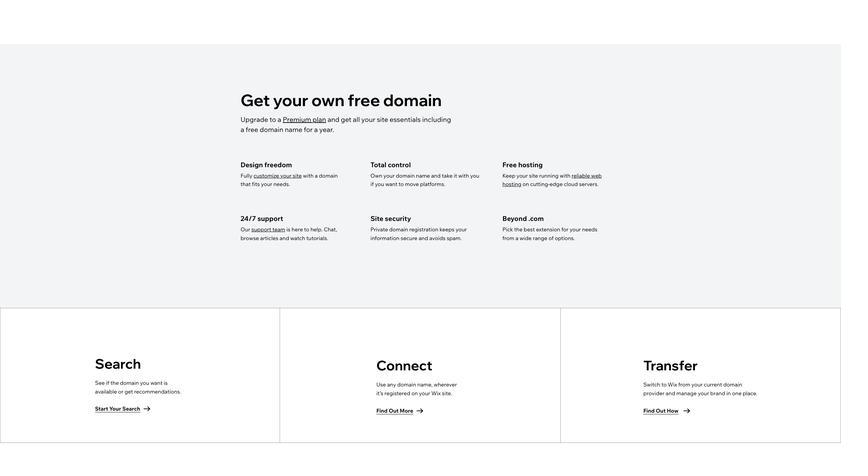 Task type: vqa. For each thing, say whether or not it's contained in the screenshot.
type
no



Task type: locate. For each thing, give the bounding box(es) containing it.
your inside beyond .com pick the best extension for your needs from a wide range of options.
[[570, 226, 581, 233]]

0 horizontal spatial free
[[246, 125, 258, 134]]

and up platforms.
[[431, 172, 441, 179]]

if inside see if the domain you want is available or get recommendations.
[[106, 380, 109, 386]]

site
[[377, 115, 388, 124], [293, 172, 302, 179], [529, 172, 538, 179]]

it's
[[377, 390, 383, 397]]

1 vertical spatial search
[[122, 405, 140, 412]]

0 vertical spatial on
[[523, 181, 529, 188]]

any
[[387, 381, 396, 388]]

and
[[328, 115, 340, 124], [431, 172, 441, 179], [280, 235, 289, 241], [419, 235, 428, 241], [666, 390, 676, 397]]

platforms.
[[420, 181, 446, 188]]

if down own
[[371, 181, 374, 188]]

premium
[[283, 115, 311, 124]]

0 vertical spatial from
[[503, 235, 515, 241]]

and inside switch to wix from your current domain provider and manage your brand in one place.
[[666, 390, 676, 397]]

your down name,
[[419, 390, 430, 397]]

0 horizontal spatial with
[[303, 172, 314, 179]]

see
[[95, 380, 105, 386]]

1 out from the left
[[389, 407, 399, 414]]

want up recommendations.
[[150, 380, 163, 386]]

and down the "registration"
[[419, 235, 428, 241]]

reliable web hosting link
[[503, 172, 602, 188]]

you
[[470, 172, 480, 179], [375, 181, 384, 188], [140, 380, 149, 386]]

start your search link
[[95, 403, 151, 415]]

secure
[[401, 235, 418, 241]]

get left all
[[341, 115, 352, 124]]

1 horizontal spatial want
[[386, 181, 398, 188]]

get inside see if the domain you want is available or get recommendations.
[[125, 388, 133, 395]]

your
[[273, 90, 309, 110], [362, 115, 376, 124], [280, 172, 292, 179], [384, 172, 395, 179], [517, 172, 528, 179], [261, 181, 272, 188], [456, 226, 467, 233], [570, 226, 581, 233], [692, 381, 703, 388], [419, 390, 430, 397], [698, 390, 709, 397]]

wix left site.
[[432, 390, 441, 397]]

to right here
[[304, 226, 309, 233]]

1 vertical spatial if
[[106, 380, 109, 386]]

want
[[386, 181, 398, 188], [150, 380, 163, 386]]

1 horizontal spatial with
[[459, 172, 469, 179]]

your inside the 'and get all your site essentials including a free domain name for a year.'
[[362, 115, 376, 124]]

domain inside total control own your domain name and take it with you if you want to move platforms.
[[396, 172, 415, 179]]

1 vertical spatial free
[[246, 125, 258, 134]]

all
[[353, 115, 360, 124]]

0 horizontal spatial get
[[125, 388, 133, 395]]

options.
[[555, 235, 575, 241]]

from
[[503, 235, 515, 241], [679, 381, 691, 388]]

your down 'customize'
[[261, 181, 272, 188]]

it
[[454, 172, 457, 179]]

your
[[109, 405, 121, 412]]

the up or
[[110, 380, 119, 386]]

1 vertical spatial on
[[412, 390, 418, 397]]

your down current
[[698, 390, 709, 397]]

2 out from the left
[[656, 407, 666, 414]]

0 vertical spatial for
[[304, 125, 313, 134]]

free up all
[[348, 90, 380, 110]]

wide
[[520, 235, 532, 241]]

on down keep your site running with
[[523, 181, 529, 188]]

for up "options."
[[562, 226, 569, 233]]

your up 'manage'
[[692, 381, 703, 388]]

1 vertical spatial want
[[150, 380, 163, 386]]

1 vertical spatial from
[[679, 381, 691, 388]]

1 with from the left
[[303, 172, 314, 179]]

wix
[[668, 381, 677, 388], [432, 390, 441, 397]]

support up support team link at the left of page
[[258, 214, 283, 223]]

the inside see if the domain you want is available or get recommendations.
[[110, 380, 119, 386]]

in
[[727, 390, 731, 397]]

and left 'manage'
[[666, 390, 676, 397]]

and up year.
[[328, 115, 340, 124]]

2 horizontal spatial with
[[560, 172, 571, 179]]

for inside the 'and get all your site essentials including a free domain name for a year.'
[[304, 125, 313, 134]]

1 horizontal spatial out
[[656, 407, 666, 414]]

2 find from the left
[[644, 407, 655, 414]]

private
[[371, 226, 388, 233]]

support
[[258, 214, 283, 223], [252, 226, 271, 233]]

name down premium on the top of the page
[[285, 125, 303, 134]]

1 horizontal spatial get
[[341, 115, 352, 124]]

0 vertical spatial get
[[341, 115, 352, 124]]

1 vertical spatial is
[[164, 380, 168, 386]]

1 vertical spatial wix
[[432, 390, 441, 397]]

0 vertical spatial wix
[[668, 381, 677, 388]]

hosting down keep
[[503, 181, 522, 188]]

1 horizontal spatial the
[[514, 226, 523, 233]]

1 horizontal spatial on
[[523, 181, 529, 188]]

find for transfer
[[644, 407, 655, 414]]

from inside beyond .com pick the best extension for your needs from a wide range of options.
[[503, 235, 515, 241]]

with a domain that fits your needs.
[[241, 172, 338, 188]]

site inside the 'and get all your site essentials including a free domain name for a year.'
[[377, 115, 388, 124]]

0 horizontal spatial if
[[106, 380, 109, 386]]

get inside the 'and get all your site essentials including a free domain name for a year.'
[[341, 115, 352, 124]]

to inside is here to help. chat, browse articles and watch tutorials.
[[304, 226, 309, 233]]

hosting up keep your site running with
[[519, 160, 543, 169]]

name up platforms.
[[416, 172, 430, 179]]

1 horizontal spatial find
[[644, 407, 655, 414]]

to right upgrade
[[270, 115, 276, 124]]

needs
[[582, 226, 598, 233]]

you up recommendations.
[[140, 380, 149, 386]]

2 vertical spatial you
[[140, 380, 149, 386]]

1 horizontal spatial you
[[375, 181, 384, 188]]

search
[[95, 355, 141, 372], [122, 405, 140, 412]]

0 horizontal spatial find
[[377, 407, 388, 414]]

information
[[371, 235, 400, 241]]

own
[[371, 172, 382, 179]]

current
[[704, 381, 722, 388]]

and inside site security private domain registration keeps your information secure and avoids spam.
[[419, 235, 428, 241]]

0 vertical spatial is
[[287, 226, 291, 233]]

on
[[523, 181, 529, 188], [412, 390, 418, 397]]

support down 24/7 support at left
[[252, 226, 271, 233]]

1 horizontal spatial for
[[562, 226, 569, 233]]

the
[[514, 226, 523, 233], [110, 380, 119, 386]]

best
[[524, 226, 535, 233]]

edge
[[550, 181, 563, 188]]

wix up 'manage'
[[668, 381, 677, 388]]

1 vertical spatial support
[[252, 226, 271, 233]]

to inside total control own your domain name and take it with you if you want to move platforms.
[[399, 181, 404, 188]]

available
[[95, 388, 117, 395]]

with right the customize your site link
[[303, 172, 314, 179]]

1 vertical spatial the
[[110, 380, 119, 386]]

0 horizontal spatial is
[[164, 380, 168, 386]]

0 horizontal spatial for
[[304, 125, 313, 134]]

you right it
[[470, 172, 480, 179]]

if
[[371, 181, 374, 188], [106, 380, 109, 386]]

take
[[442, 172, 453, 179]]

0 horizontal spatial from
[[503, 235, 515, 241]]

0 horizontal spatial wix
[[432, 390, 441, 397]]

0 horizontal spatial you
[[140, 380, 149, 386]]

want inside see if the domain you want is available or get recommendations.
[[150, 380, 163, 386]]

1 horizontal spatial free
[[348, 90, 380, 110]]

0 vertical spatial if
[[371, 181, 374, 188]]

for inside beyond .com pick the best extension for your needs from a wide range of options.
[[562, 226, 569, 233]]

connect
[[377, 357, 433, 374]]

24/7 support
[[241, 214, 283, 223]]

fully
[[241, 172, 252, 179]]

0 horizontal spatial on
[[412, 390, 418, 397]]

with right it
[[459, 172, 469, 179]]

find
[[377, 407, 388, 414], [644, 407, 655, 414]]

security
[[385, 214, 411, 223]]

your up spam.
[[456, 226, 467, 233]]

recommendations.
[[134, 388, 181, 395]]

1 horizontal spatial from
[[679, 381, 691, 388]]

0 vertical spatial name
[[285, 125, 303, 134]]

1 find from the left
[[377, 407, 388, 414]]

domain inside the 'and get all your site essentials including a free domain name for a year.'
[[260, 125, 283, 134]]

for down premium plan link
[[304, 125, 313, 134]]

your right all
[[362, 115, 376, 124]]

your up "options."
[[570, 226, 581, 233]]

you down own
[[375, 181, 384, 188]]

your down free hosting
[[517, 172, 528, 179]]

2 with from the left
[[459, 172, 469, 179]]

0 horizontal spatial the
[[110, 380, 119, 386]]

range
[[533, 235, 548, 241]]

1 vertical spatial hosting
[[503, 181, 522, 188]]

wix inside switch to wix from your current domain provider and manage your brand in one place.
[[668, 381, 677, 388]]

0 vertical spatial the
[[514, 226, 523, 233]]

is left here
[[287, 226, 291, 233]]

out left how
[[656, 407, 666, 414]]

0 vertical spatial want
[[386, 181, 398, 188]]

1 horizontal spatial wix
[[668, 381, 677, 388]]

0 horizontal spatial name
[[285, 125, 303, 134]]

from up 'manage'
[[679, 381, 691, 388]]

total
[[371, 160, 387, 169]]

is here to help. chat, browse articles and watch tutorials.
[[241, 226, 337, 241]]

1 horizontal spatial name
[[416, 172, 430, 179]]

upgrade
[[241, 115, 268, 124]]

wix inside use any domain name, wherever it's registered on your wix site.
[[432, 390, 441, 397]]

from down pick
[[503, 235, 515, 241]]

here
[[292, 226, 303, 233]]

and down team
[[280, 235, 289, 241]]

is inside see if the domain you want is available or get recommendations.
[[164, 380, 168, 386]]

want left move
[[386, 181, 398, 188]]

1 vertical spatial you
[[375, 181, 384, 188]]

and inside is here to help. chat, browse articles and watch tutorials.
[[280, 235, 289, 241]]

1 horizontal spatial site
[[377, 115, 388, 124]]

design freedom
[[241, 160, 292, 169]]

how
[[667, 407, 679, 414]]

free
[[348, 90, 380, 110], [246, 125, 258, 134]]

1 vertical spatial name
[[416, 172, 430, 179]]

with inside with a domain that fits your needs.
[[303, 172, 314, 179]]

help.
[[311, 226, 323, 233]]

get
[[341, 115, 352, 124], [125, 388, 133, 395]]

to left move
[[399, 181, 404, 188]]

0 vertical spatial support
[[258, 214, 283, 223]]

on down name,
[[412, 390, 418, 397]]

our
[[241, 226, 250, 233]]

2 horizontal spatial you
[[470, 172, 480, 179]]

control
[[388, 160, 411, 169]]

tutorials.
[[307, 235, 328, 241]]

with inside total control own your domain name and take it with you if you want to move platforms.
[[459, 172, 469, 179]]

the right pick
[[514, 226, 523, 233]]

search up "see" on the left
[[95, 355, 141, 372]]

place.
[[743, 390, 758, 397]]

free down upgrade
[[246, 125, 258, 134]]

1 horizontal spatial if
[[371, 181, 374, 188]]

0 horizontal spatial want
[[150, 380, 163, 386]]

year.
[[319, 125, 334, 134]]

is up recommendations.
[[164, 380, 168, 386]]

for
[[304, 125, 313, 134], [562, 226, 569, 233]]

if right "see" on the left
[[106, 380, 109, 386]]

with
[[303, 172, 314, 179], [459, 172, 469, 179], [560, 172, 571, 179]]

name
[[285, 125, 303, 134], [416, 172, 430, 179]]

watch
[[290, 235, 305, 241]]

domain inside use any domain name, wherever it's registered on your wix site.
[[397, 381, 416, 388]]

1 vertical spatial get
[[125, 388, 133, 395]]

search right your
[[122, 405, 140, 412]]

your right own
[[384, 172, 395, 179]]

fits
[[252, 181, 260, 188]]

get right or
[[125, 388, 133, 395]]

premium plan link
[[283, 115, 326, 124]]

brand
[[711, 390, 726, 397]]

design
[[241, 160, 263, 169]]

0 horizontal spatial out
[[389, 407, 399, 414]]

a
[[278, 115, 281, 124], [241, 125, 244, 134], [314, 125, 318, 134], [315, 172, 318, 179], [516, 235, 519, 241]]

hosting inside "reliable web hosting"
[[503, 181, 522, 188]]

is
[[287, 226, 291, 233], [164, 380, 168, 386]]

1 vertical spatial for
[[562, 226, 569, 233]]

1 horizontal spatial is
[[287, 226, 291, 233]]

0 vertical spatial free
[[348, 90, 380, 110]]

with up on cutting-edge cloud servers.
[[560, 172, 571, 179]]

to right switch
[[662, 381, 667, 388]]

avoids
[[430, 235, 446, 241]]

manage
[[677, 390, 697, 397]]

find down it's
[[377, 407, 388, 414]]

name,
[[418, 381, 433, 388]]

out left more
[[389, 407, 399, 414]]

customize your site link
[[254, 172, 302, 179]]

find down provider in the bottom right of the page
[[644, 407, 655, 414]]



Task type: describe. For each thing, give the bounding box(es) containing it.
0 horizontal spatial site
[[293, 172, 302, 179]]

your up needs.
[[280, 172, 292, 179]]

domain inside see if the domain you want is available or get recommendations.
[[120, 380, 139, 386]]

2 horizontal spatial site
[[529, 172, 538, 179]]

start
[[95, 405, 108, 412]]

one
[[732, 390, 742, 397]]

out for transfer
[[656, 407, 666, 414]]

free hosting
[[503, 160, 544, 169]]

provider
[[644, 390, 665, 397]]

3 with from the left
[[560, 172, 571, 179]]

support for 24/7
[[258, 214, 283, 223]]

reliable web hosting
[[503, 172, 602, 188]]

and inside the 'and get all your site essentials including a free domain name for a year.'
[[328, 115, 340, 124]]

needs.
[[274, 181, 290, 188]]

and inside total control own your domain name and take it with you if you want to move platforms.
[[431, 172, 441, 179]]

freedom
[[265, 160, 292, 169]]

to inside switch to wix from your current domain provider and manage your brand in one place.
[[662, 381, 667, 388]]

running
[[539, 172, 559, 179]]

web
[[591, 172, 602, 179]]

free
[[503, 160, 517, 169]]

your inside site security private domain registration keeps your information secure and avoids spam.
[[456, 226, 467, 233]]

name inside total control own your domain name and take it with you if you want to move platforms.
[[416, 172, 430, 179]]

servers.
[[579, 181, 599, 188]]

free inside the 'and get all your site essentials including a free domain name for a year.'
[[246, 125, 258, 134]]

get your own free domain
[[241, 90, 442, 110]]

out for connect
[[389, 407, 399, 414]]

including
[[422, 115, 451, 124]]

.com
[[529, 214, 544, 223]]

more
[[400, 407, 413, 414]]

0 vertical spatial you
[[470, 172, 480, 179]]

move
[[405, 181, 419, 188]]

or
[[118, 388, 123, 395]]

search inside 'start your search' link
[[122, 405, 140, 412]]

fully customize your site
[[241, 172, 302, 179]]

use any domain name, wherever it's registered on your wix site.
[[377, 381, 457, 397]]

browse
[[241, 235, 259, 241]]

registration
[[410, 226, 439, 233]]

cutting-
[[530, 181, 550, 188]]

wherever
[[434, 381, 457, 388]]

site.
[[442, 390, 452, 397]]

support for our
[[252, 226, 271, 233]]

on cutting-edge cloud servers.
[[522, 181, 599, 188]]

beyond
[[503, 214, 527, 223]]

the inside beyond .com pick the best extension for your needs from a wide range of options.
[[514, 226, 523, 233]]

0 vertical spatial hosting
[[519, 160, 543, 169]]

extension
[[536, 226, 560, 233]]

on inside use any domain name, wherever it's registered on your wix site.
[[412, 390, 418, 397]]

plan
[[313, 115, 326, 124]]

domain inside site security private domain registration keeps your information secure and avoids spam.
[[389, 226, 408, 233]]

switch to wix from your current domain provider and manage your brand in one place.
[[644, 381, 758, 397]]

your inside total control own your domain name and take it with you if you want to move platforms.
[[384, 172, 395, 179]]

domain inside switch to wix from your current domain provider and manage your brand in one place.
[[724, 381, 743, 388]]

find out how link
[[644, 405, 691, 417]]

keep
[[503, 172, 516, 179]]

chat,
[[324, 226, 337, 233]]

registered
[[385, 390, 410, 397]]

essentials
[[390, 115, 421, 124]]

support team link
[[252, 226, 285, 233]]

keeps
[[440, 226, 455, 233]]

domain inside with a domain that fits your needs.
[[319, 172, 338, 179]]

own
[[312, 90, 345, 110]]

a inside beyond .com pick the best extension for your needs from a wide range of options.
[[516, 235, 519, 241]]

find out more
[[377, 407, 413, 414]]

find out how
[[644, 407, 679, 414]]

articles
[[260, 235, 279, 241]]

your inside with a domain that fits your needs.
[[261, 181, 272, 188]]

is inside is here to help. chat, browse articles and watch tutorials.
[[287, 226, 291, 233]]

get
[[241, 90, 270, 110]]

from inside switch to wix from your current domain provider and manage your brand in one place.
[[679, 381, 691, 388]]

start your search
[[95, 405, 140, 412]]

site security private domain registration keeps your information secure and avoids spam.
[[371, 214, 467, 241]]

24/7
[[241, 214, 256, 223]]

upgrade to a premium plan
[[241, 115, 326, 124]]

you inside see if the domain you want is available or get recommendations.
[[140, 380, 149, 386]]

your inside use any domain name, wherever it's registered on your wix site.
[[419, 390, 430, 397]]

and get all your site essentials including a free domain name for a year.
[[241, 115, 451, 134]]

find for connect
[[377, 407, 388, 414]]

that
[[241, 181, 251, 188]]

0 vertical spatial search
[[95, 355, 141, 372]]

team
[[273, 226, 285, 233]]

your up premium on the top of the page
[[273, 90, 309, 110]]

want inside total control own your domain name and take it with you if you want to move platforms.
[[386, 181, 398, 188]]

switch
[[644, 381, 661, 388]]

if inside total control own your domain name and take it with you if you want to move platforms.
[[371, 181, 374, 188]]

of
[[549, 235, 554, 241]]

our support team
[[241, 226, 285, 233]]

a inside with a domain that fits your needs.
[[315, 172, 318, 179]]

name inside the 'and get all your site essentials including a free domain name for a year.'
[[285, 125, 303, 134]]

spam.
[[447, 235, 462, 241]]

find out more link
[[377, 405, 424, 417]]

cloud
[[564, 181, 578, 188]]

pick
[[503, 226, 513, 233]]

reliable
[[572, 172, 590, 179]]

total control own your domain name and take it with you if you want to move platforms.
[[371, 160, 480, 188]]

keep your site running with
[[503, 172, 572, 179]]

beyond .com pick the best extension for your needs from a wide range of options.
[[503, 214, 598, 241]]

customize
[[254, 172, 279, 179]]



